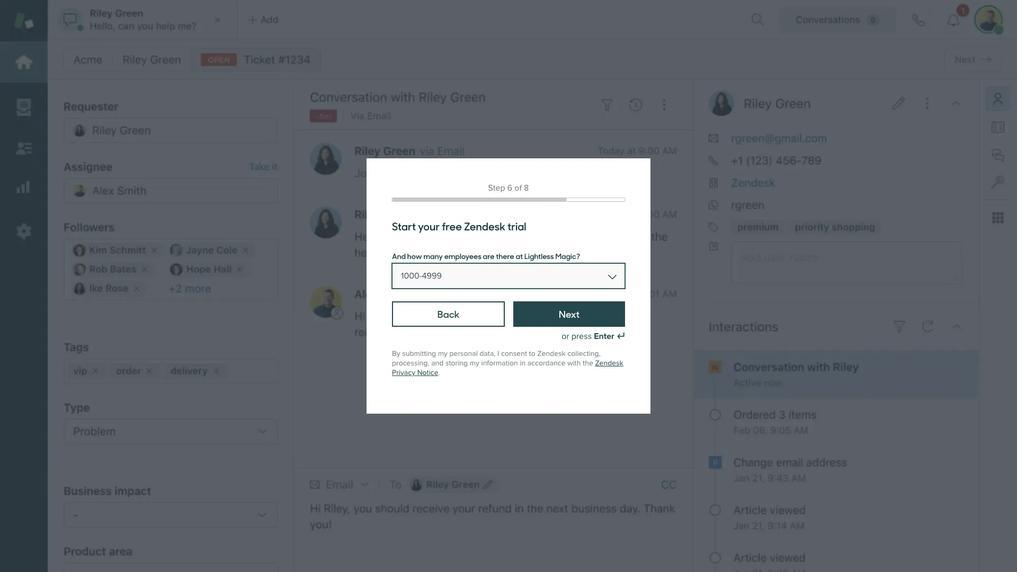 Task type: locate. For each thing, give the bounding box(es) containing it.
are
[[483, 251, 495, 261]]

personal
[[450, 349, 478, 358]]

1 horizontal spatial zendesk
[[538, 349, 566, 358]]

many
[[424, 251, 443, 261]]

1 vertical spatial zendesk
[[538, 349, 566, 358]]

1 horizontal spatial my
[[470, 359, 480, 368]]

to
[[529, 349, 536, 358]]

8
[[524, 183, 529, 193]]

and
[[392, 251, 406, 261]]

by
[[392, 349, 401, 358]]

privacy
[[392, 368, 416, 377]]

6
[[508, 183, 513, 193]]

lightless
[[525, 251, 554, 261]]

step 6 of 8
[[488, 183, 529, 193]]

free
[[442, 218, 462, 234]]

0 horizontal spatial my
[[438, 349, 448, 358]]

zendesk inside zendesk privacy notice
[[595, 359, 624, 368]]

zendesk
[[464, 218, 506, 234], [538, 349, 566, 358], [595, 359, 624, 368]]

my up and
[[438, 349, 448, 358]]

zendesk privacy notice link
[[392, 359, 624, 377]]

i
[[498, 349, 500, 358]]

with
[[568, 359, 581, 368]]

the
[[583, 359, 593, 368]]

collecting,
[[568, 349, 601, 358]]

next button
[[514, 302, 625, 327]]

enter
[[594, 331, 615, 342]]

zendesk up and how many employees are there at lightless magic ?
[[464, 218, 506, 234]]

next
[[559, 307, 580, 321]]

2 horizontal spatial zendesk
[[595, 359, 624, 368]]

0 horizontal spatial zendesk
[[464, 218, 506, 234]]

information
[[482, 359, 518, 368]]

press
[[572, 331, 592, 342]]

back
[[438, 307, 460, 321]]

at
[[516, 251, 523, 261]]

and how many employees are there at lightless magic ?
[[392, 251, 580, 261]]

0 vertical spatial zendesk
[[464, 218, 506, 234]]

.
[[439, 368, 440, 377]]

there
[[496, 251, 515, 261]]

0 vertical spatial my
[[438, 349, 448, 358]]

2 vertical spatial zendesk
[[595, 359, 624, 368]]

consent
[[501, 349, 527, 358]]

data,
[[480, 349, 496, 358]]

my down personal on the bottom left of the page
[[470, 359, 480, 368]]

zendesk right the
[[595, 359, 624, 368]]

by submitting my personal data, i consent to zendesk collecting, processing, and storing my information in accordance with the
[[392, 349, 601, 368]]

zendesk inside by submitting my personal data, i consent to zendesk collecting, processing, and storing my information in accordance with the
[[538, 349, 566, 358]]

start your free zendesk trial
[[392, 218, 527, 234]]

zendesk up accordance
[[538, 349, 566, 358]]

my
[[438, 349, 448, 358], [470, 359, 480, 368]]

product ui image
[[0, 0, 1018, 572]]



Task type: vqa. For each thing, say whether or not it's contained in the screenshot.
the Sidebar within the It offers both basic and advanced search functionality so that agents are able to quickly find information to help solve tickets more efficiently. Agents can filter their search by status conditions, assignee, and also by 'create' and 'update' date ranges. In addition, the Sidebar Search application offers search suggestions based on the ticket's subject and custom ticket fields.
no



Task type: describe. For each thing, give the bounding box(es) containing it.
notice
[[417, 368, 439, 377]]

magic
[[556, 251, 577, 261]]

or press enter
[[562, 331, 615, 342]]

in
[[520, 359, 526, 368]]

storing
[[446, 359, 468, 368]]

back button
[[392, 302, 505, 327]]

start
[[392, 218, 416, 234]]

step
[[488, 183, 505, 193]]

employees
[[445, 251, 482, 261]]

submitting
[[402, 349, 436, 358]]

or
[[562, 331, 570, 342]]

your
[[418, 218, 440, 234]]

trial
[[508, 218, 527, 234]]

1 vertical spatial my
[[470, 359, 480, 368]]

?
[[577, 251, 580, 261]]

enter image
[[617, 332, 625, 341]]

processing,
[[392, 359, 430, 368]]

how
[[407, 251, 422, 261]]

and
[[432, 359, 444, 368]]

accordance
[[528, 359, 566, 368]]

zendesk privacy notice
[[392, 359, 624, 377]]

of
[[515, 183, 522, 193]]



